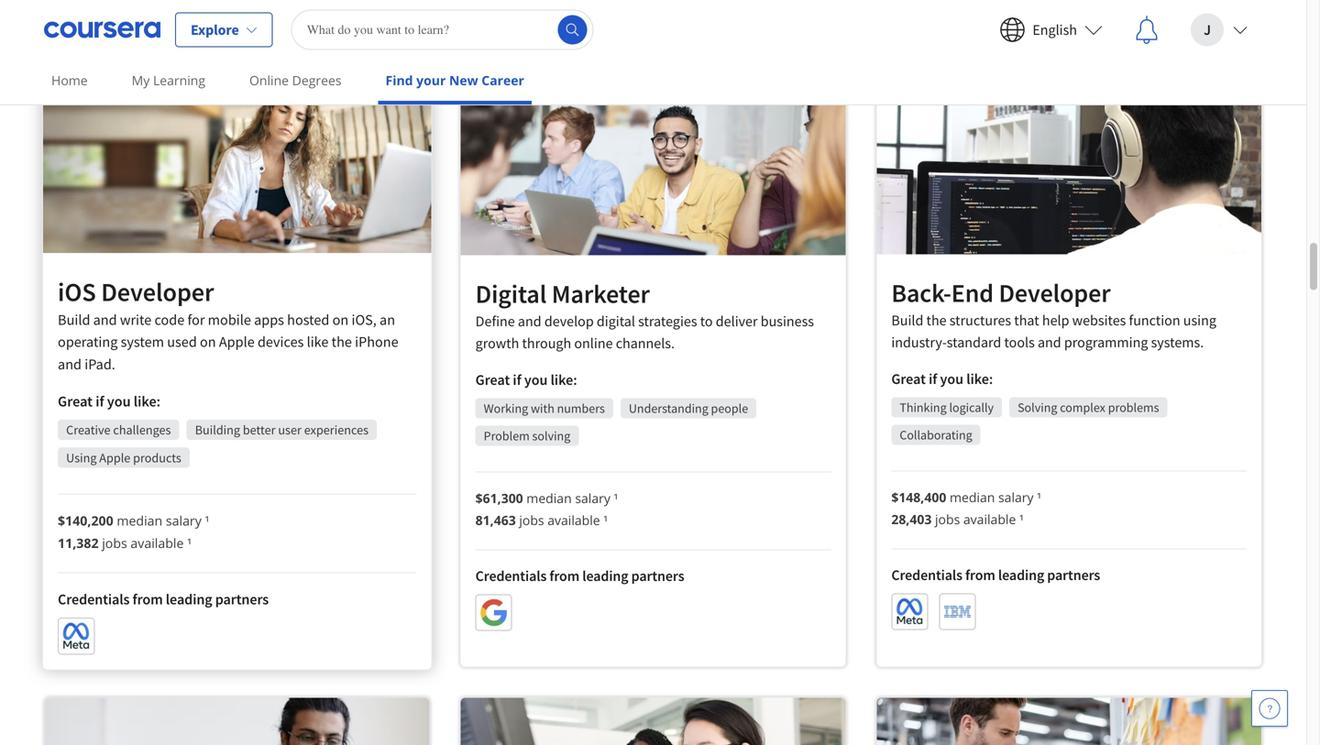 Task type: locate. For each thing, give the bounding box(es) containing it.
2 horizontal spatial credentials
[[891, 566, 962, 584]]

you
[[940, 370, 964, 388], [524, 371, 548, 389], [107, 392, 131, 410]]

0 vertical spatial apple
[[219, 333, 255, 351]]

degrees
[[292, 72, 341, 89]]

like: for marketer
[[551, 371, 577, 389]]

1 horizontal spatial great
[[475, 371, 510, 389]]

0 horizontal spatial leading
[[166, 590, 212, 609]]

0 vertical spatial on
[[332, 310, 349, 329]]

available for marketer
[[547, 512, 600, 529]]

credentials down "28,403"
[[891, 566, 962, 584]]

apple down mobile
[[219, 333, 255, 351]]

on left ios, at the left
[[332, 310, 349, 329]]

people
[[711, 400, 748, 417]]

1 horizontal spatial great if you like:
[[475, 371, 577, 389]]

iphone
[[355, 333, 398, 351]]

you up thinking logically
[[940, 370, 964, 388]]

available
[[963, 510, 1016, 528], [547, 512, 600, 529], [131, 534, 184, 552]]

great up thinking
[[891, 370, 926, 388]]

explore button
[[175, 12, 273, 47]]

1 horizontal spatial jobs
[[519, 512, 544, 529]]

salary inside $61,300 median salary ¹ 81,463 jobs available ¹
[[575, 490, 610, 507]]

business
[[761, 312, 814, 331]]

28,403
[[891, 510, 932, 528]]

online degrees link
[[242, 60, 349, 101]]

jobs for ios
[[102, 534, 127, 552]]

build inside ios developer build and write code for mobile apps hosted on ios, an operating system used on apple devices like the iphone and ipad.
[[58, 310, 90, 329]]

¹
[[1037, 488, 1041, 506], [614, 490, 618, 507], [1019, 510, 1024, 528], [603, 512, 608, 529], [205, 512, 209, 529], [187, 534, 192, 552]]

from down $61,300 median salary ¹ 81,463 jobs available ¹
[[549, 567, 579, 585]]

great if you like: up thinking logically
[[891, 370, 993, 388]]

jobs inside $140,200 median salary ¹ 11,382 jobs available ¹
[[102, 534, 127, 552]]

better
[[243, 422, 276, 438]]

coursera image
[[44, 15, 160, 44]]

0 horizontal spatial apple
[[99, 449, 130, 466]]

you for marketer
[[524, 371, 548, 389]]

1 horizontal spatial you
[[524, 371, 548, 389]]

1 horizontal spatial salary
[[575, 490, 610, 507]]

numbers
[[557, 400, 605, 417]]

you for developer
[[107, 392, 131, 410]]

j button
[[1176, 0, 1262, 59]]

0 horizontal spatial available
[[131, 534, 184, 552]]

credentials for digital
[[475, 567, 547, 585]]

credentials from leading partners for end
[[891, 566, 1100, 584]]

2 horizontal spatial great if you like:
[[891, 370, 993, 388]]

great if you like:
[[891, 370, 993, 388], [475, 371, 577, 389], [58, 392, 161, 410]]

available inside $148,400 median salary ¹ 28,403 jobs available ¹
[[963, 510, 1016, 528]]

2 horizontal spatial jobs
[[935, 510, 960, 528]]

collaborating
[[900, 427, 972, 443]]

jobs right 11,382 at bottom left
[[102, 534, 127, 552]]

working
[[484, 400, 528, 417]]

2 horizontal spatial like:
[[966, 370, 993, 388]]

1 horizontal spatial partners
[[631, 567, 684, 585]]

2 horizontal spatial partners
[[1047, 566, 1100, 584]]

leading down $140,200 median salary ¹ 11,382 jobs available ¹
[[166, 590, 212, 609]]

0 horizontal spatial salary
[[166, 512, 202, 529]]

build up operating
[[58, 310, 90, 329]]

industry-
[[891, 333, 947, 351]]

leading for marketer
[[582, 567, 628, 585]]

developer inside ios developer build and write code for mobile apps hosted on ios, an operating system used on apple devices like the iphone and ipad.
[[101, 276, 214, 308]]

1 vertical spatial on
[[200, 333, 216, 351]]

that
[[1014, 311, 1039, 329]]

my learning link
[[124, 60, 213, 101]]

hosted
[[287, 310, 329, 329]]

apple down 'creative challenges'
[[99, 449, 130, 466]]

0 horizontal spatial partners
[[215, 590, 269, 609]]

0 horizontal spatial the
[[332, 333, 352, 351]]

with
[[531, 400, 554, 417]]

0 horizontal spatial great if you like:
[[58, 392, 161, 410]]

1 horizontal spatial from
[[549, 567, 579, 585]]

explore
[[191, 21, 239, 39]]

career
[[482, 72, 524, 89]]

thinking logically
[[900, 399, 994, 416]]

credentials down 81,463
[[475, 567, 547, 585]]

1 horizontal spatial available
[[547, 512, 600, 529]]

and
[[93, 310, 117, 329], [518, 312, 541, 331], [1038, 333, 1061, 351], [58, 355, 82, 373]]

like: up challenges
[[134, 392, 161, 410]]

0 horizontal spatial credentials from leading partners
[[58, 590, 269, 609]]

like:
[[966, 370, 993, 388], [551, 371, 577, 389], [134, 392, 161, 410]]

leading
[[998, 566, 1044, 584], [582, 567, 628, 585], [166, 590, 212, 609]]

median for marketer
[[526, 490, 572, 507]]

0 horizontal spatial developer
[[101, 276, 214, 308]]

great up working
[[475, 371, 510, 389]]

available inside $61,300 median salary ¹ 81,463 jobs available ¹
[[547, 512, 600, 529]]

available right "28,403"
[[963, 510, 1016, 528]]

2 horizontal spatial median
[[950, 488, 995, 506]]

1 horizontal spatial like:
[[551, 371, 577, 389]]

None search field
[[291, 10, 594, 50]]

1 horizontal spatial the
[[926, 311, 947, 329]]

0 vertical spatial the
[[926, 311, 947, 329]]

available right 11,382 at bottom left
[[131, 534, 184, 552]]

digital marketer image
[[461, 97, 845, 255]]

and down the help
[[1038, 333, 1061, 351]]

j
[[1204, 21, 1211, 39]]

$140,200 median salary ¹ 11,382 jobs available ¹
[[58, 512, 209, 552]]

0 horizontal spatial median
[[117, 512, 162, 529]]

operating
[[58, 333, 118, 351]]

leading for developer
[[166, 590, 212, 609]]

salary inside $140,200 median salary ¹ 11,382 jobs available ¹
[[166, 512, 202, 529]]

0 horizontal spatial like:
[[134, 392, 161, 410]]

jobs right "28,403"
[[935, 510, 960, 528]]

like: up numbers
[[551, 371, 577, 389]]

from down $140,200 median salary ¹ 11,382 jobs available ¹
[[133, 590, 163, 609]]

solving
[[1018, 399, 1057, 416]]

median inside $61,300 median salary ¹ 81,463 jobs available ¹
[[526, 490, 572, 507]]

the right like
[[332, 333, 352, 351]]

leading down $148,400 median salary ¹ 28,403 jobs available ¹
[[998, 566, 1044, 584]]

median right '$61,300'
[[526, 490, 572, 507]]

1 vertical spatial the
[[332, 333, 352, 351]]

0 horizontal spatial if
[[96, 392, 104, 410]]

2 horizontal spatial you
[[940, 370, 964, 388]]

developer
[[101, 276, 214, 308], [999, 277, 1111, 309]]

1 horizontal spatial median
[[526, 490, 572, 507]]

2 horizontal spatial from
[[965, 566, 995, 584]]

salary for end
[[998, 488, 1034, 506]]

2 horizontal spatial great
[[891, 370, 926, 388]]

ios
[[58, 276, 96, 308]]

available right 81,463
[[547, 512, 600, 529]]

available for developer
[[131, 534, 184, 552]]

devices
[[258, 333, 304, 351]]

jobs inside $148,400 median salary ¹ 28,403 jobs available ¹
[[935, 510, 960, 528]]

from for end
[[965, 566, 995, 584]]

1 horizontal spatial credentials from leading partners
[[475, 567, 684, 585]]

0 horizontal spatial jobs
[[102, 534, 127, 552]]

0 horizontal spatial from
[[133, 590, 163, 609]]

median for developer
[[117, 512, 162, 529]]

leading down $61,300 median salary ¹ 81,463 jobs available ¹
[[582, 567, 628, 585]]

available inside $140,200 median salary ¹ 11,382 jobs available ¹
[[131, 534, 184, 552]]

working with numbers
[[484, 400, 605, 417]]

0 horizontal spatial credentials
[[58, 590, 130, 609]]

and down operating
[[58, 355, 82, 373]]

find
[[385, 72, 413, 89]]

0 horizontal spatial build
[[58, 310, 90, 329]]

median inside $140,200 median salary ¹ 11,382 jobs available ¹
[[117, 512, 162, 529]]

salary inside $148,400 median salary ¹ 28,403 jobs available ¹
[[998, 488, 1034, 506]]

if up thinking
[[929, 370, 937, 388]]

you up 'creative challenges'
[[107, 392, 131, 410]]

2 horizontal spatial salary
[[998, 488, 1034, 506]]

2 horizontal spatial available
[[963, 510, 1016, 528]]

my learning
[[132, 72, 205, 89]]

great if you like: for digital
[[475, 371, 577, 389]]

like: for end
[[966, 370, 993, 388]]

developer up the help
[[999, 277, 1111, 309]]

0 horizontal spatial you
[[107, 392, 131, 410]]

on down for
[[200, 333, 216, 351]]

function
[[1129, 311, 1180, 329]]

median inside $148,400 median salary ¹ 28,403 jobs available ¹
[[950, 488, 995, 506]]

credentials down 11,382 at bottom left
[[58, 590, 130, 609]]

find your new career
[[385, 72, 524, 89]]

on
[[332, 310, 349, 329], [200, 333, 216, 351]]

from
[[965, 566, 995, 584], [549, 567, 579, 585], [133, 590, 163, 609]]

if
[[929, 370, 937, 388], [513, 371, 521, 389], [96, 392, 104, 410]]

partners for digital marketer
[[631, 567, 684, 585]]

experiences
[[304, 422, 369, 438]]

build up industry-
[[891, 311, 923, 329]]

the inside 'back-end developer build the structures that help websites function using industry-standard tools and programming systems.'
[[926, 311, 947, 329]]

median right the $148,400
[[950, 488, 995, 506]]

credentials from leading partners
[[891, 566, 1100, 584], [475, 567, 684, 585], [58, 590, 269, 609]]

digital
[[475, 278, 547, 310]]

2 horizontal spatial if
[[929, 370, 937, 388]]

if for digital
[[513, 371, 521, 389]]

credentials from leading partners down $148,400 median salary ¹ 28,403 jobs available ¹
[[891, 566, 1100, 584]]

1 horizontal spatial build
[[891, 311, 923, 329]]

and up the through
[[518, 312, 541, 331]]

developer up code
[[101, 276, 214, 308]]

great if you like: up with
[[475, 371, 577, 389]]

end
[[951, 277, 994, 309]]

jobs
[[935, 510, 960, 528], [519, 512, 544, 529], [102, 534, 127, 552]]

credentials from leading partners down $61,300 median salary ¹ 81,463 jobs available ¹
[[475, 567, 684, 585]]

challenges
[[113, 422, 171, 438]]

credentials from leading partners down $140,200 median salary ¹ 11,382 jobs available ¹
[[58, 590, 269, 609]]

1 horizontal spatial credentials
[[475, 567, 547, 585]]

great up creative
[[58, 392, 93, 410]]

you up with
[[524, 371, 548, 389]]

from down $148,400 median salary ¹ 28,403 jobs available ¹
[[965, 566, 995, 584]]

What do you want to learn? text field
[[291, 10, 594, 50]]

1 horizontal spatial developer
[[999, 277, 1111, 309]]

if up working
[[513, 371, 521, 389]]

and up operating
[[93, 310, 117, 329]]

1 horizontal spatial on
[[332, 310, 349, 329]]

the up industry-
[[926, 311, 947, 329]]

jobs right 81,463
[[519, 512, 544, 529]]

home link
[[44, 60, 95, 101]]

and inside digital marketer define and develop digital strategies to deliver business growth through online channels.
[[518, 312, 541, 331]]

great if you like: up 'creative challenges'
[[58, 392, 161, 410]]

2 horizontal spatial leading
[[998, 566, 1044, 584]]

0 horizontal spatial great
[[58, 392, 93, 410]]

2 horizontal spatial credentials from leading partners
[[891, 566, 1100, 584]]

1 vertical spatial apple
[[99, 449, 130, 466]]

median right $140,200
[[117, 512, 162, 529]]

thinking
[[900, 399, 947, 416]]

products
[[133, 449, 181, 466]]

1 horizontal spatial leading
[[582, 567, 628, 585]]

if up creative
[[96, 392, 104, 410]]

the
[[926, 311, 947, 329], [332, 333, 352, 351]]

mobile
[[208, 310, 251, 329]]

like: up logically
[[966, 370, 993, 388]]

jobs inside $61,300 median salary ¹ 81,463 jobs available ¹
[[519, 512, 544, 529]]

build
[[58, 310, 90, 329], [891, 311, 923, 329]]

using
[[66, 449, 97, 466]]

1 horizontal spatial if
[[513, 371, 521, 389]]

an
[[380, 310, 395, 329]]

1 horizontal spatial apple
[[219, 333, 255, 351]]

solving
[[532, 428, 570, 444]]

system
[[121, 333, 164, 351]]

define
[[475, 312, 515, 331]]

partners
[[1047, 566, 1100, 584], [631, 567, 684, 585], [215, 590, 269, 609]]



Task type: vqa. For each thing, say whether or not it's contained in the screenshot.
today
no



Task type: describe. For each thing, give the bounding box(es) containing it.
to
[[700, 312, 713, 331]]

structures
[[950, 311, 1011, 329]]

credentials for ios
[[58, 590, 130, 609]]

solving complex problems
[[1018, 399, 1159, 416]]

problem
[[484, 428, 530, 444]]

apps
[[254, 310, 284, 329]]

back-end developer build the structures that help websites function using industry-standard tools and programming systems.
[[891, 277, 1216, 351]]

find your new career link
[[378, 60, 532, 105]]

online
[[249, 72, 289, 89]]

creative
[[66, 422, 111, 438]]

learning
[[153, 72, 205, 89]]

digital
[[597, 312, 635, 331]]

great if you like: for back-
[[891, 370, 993, 388]]

websites
[[1072, 311, 1126, 329]]

credentials from leading partners for developer
[[58, 590, 269, 609]]

salary for marketer
[[575, 490, 610, 507]]

complex
[[1060, 399, 1105, 416]]

you for end
[[940, 370, 964, 388]]

building better user experiences
[[195, 422, 369, 438]]

using
[[1183, 311, 1216, 329]]

logically
[[949, 399, 994, 416]]

problems
[[1108, 399, 1159, 416]]

$61,300 median salary ¹ 81,463 jobs available ¹
[[475, 490, 618, 529]]

channels.
[[616, 334, 675, 353]]

partners for back-end developer
[[1047, 566, 1100, 584]]

english button
[[985, 0, 1117, 59]]

english
[[1032, 21, 1077, 39]]

81,463
[[475, 512, 516, 529]]

great for back-end developer
[[891, 370, 926, 388]]

and inside 'back-end developer build the structures that help websites function using industry-standard tools and programming systems.'
[[1038, 333, 1061, 351]]

code
[[154, 310, 185, 329]]

$140,200
[[58, 512, 113, 529]]

help
[[1042, 311, 1069, 329]]

online
[[574, 334, 613, 353]]

understanding
[[629, 400, 708, 417]]

ipad.
[[85, 355, 115, 373]]

develop
[[544, 312, 594, 331]]

like: for developer
[[134, 392, 161, 410]]

ios developer build and write code for mobile apps hosted on ios, an operating system used on apple devices like the iphone and ipad.
[[58, 276, 398, 373]]

leading for end
[[998, 566, 1044, 584]]

digital marketer define and develop digital strategies to deliver business growth through online channels.
[[475, 278, 814, 353]]

strategies
[[638, 312, 697, 331]]

write
[[120, 310, 152, 329]]

jobs for digital
[[519, 512, 544, 529]]

build inside 'back-end developer build the structures that help websites function using industry-standard tools and programming systems.'
[[891, 311, 923, 329]]

$148,400 median salary ¹ 28,403 jobs available ¹
[[891, 488, 1041, 528]]

understanding people
[[629, 400, 748, 417]]

programming
[[1064, 333, 1148, 351]]

tools
[[1004, 333, 1035, 351]]

$148,400
[[891, 488, 946, 506]]

standard
[[947, 333, 1001, 351]]

median for end
[[950, 488, 995, 506]]

apple inside ios developer build and write code for mobile apps hosted on ios, an operating system used on apple devices like the iphone and ipad.
[[219, 333, 255, 351]]

if for back-
[[929, 370, 937, 388]]

user
[[278, 422, 302, 438]]

ios,
[[352, 310, 377, 329]]

the inside ios developer build and write code for mobile apps hosted on ios, an operating system used on apple devices like the iphone and ipad.
[[332, 333, 352, 351]]

developer inside 'back-end developer build the structures that help websites function using industry-standard tools and programming systems.'
[[999, 277, 1111, 309]]

growth
[[475, 334, 519, 353]]

back-
[[891, 277, 951, 309]]

deliver
[[716, 312, 758, 331]]

home
[[51, 72, 88, 89]]

great for ios developer
[[58, 392, 93, 410]]

jobs for back-
[[935, 510, 960, 528]]

salary for developer
[[166, 512, 202, 529]]

your
[[416, 72, 446, 89]]

great if you like: for ios
[[58, 392, 161, 410]]

$61,300
[[475, 490, 523, 507]]

systems.
[[1151, 333, 1204, 351]]

my
[[132, 72, 150, 89]]

creative challenges
[[66, 422, 171, 438]]

marketer
[[552, 278, 650, 310]]

great for digital marketer
[[475, 371, 510, 389]]

used
[[167, 333, 197, 351]]

online degrees
[[249, 72, 341, 89]]

problem solving
[[484, 428, 570, 444]]

using apple products
[[66, 449, 181, 466]]

available for end
[[963, 510, 1016, 528]]

for
[[187, 310, 205, 329]]

from for developer
[[133, 590, 163, 609]]

from for marketer
[[549, 567, 579, 585]]

if for ios
[[96, 392, 104, 410]]

0 horizontal spatial on
[[200, 333, 216, 351]]

credentials from leading partners for marketer
[[475, 567, 684, 585]]

partners for ios developer
[[215, 590, 269, 609]]

building
[[195, 422, 240, 438]]

like
[[307, 333, 329, 351]]

help center image
[[1259, 698, 1281, 720]]

credentials for back-
[[891, 566, 962, 584]]

11,382
[[58, 534, 99, 552]]

new
[[449, 72, 478, 89]]



